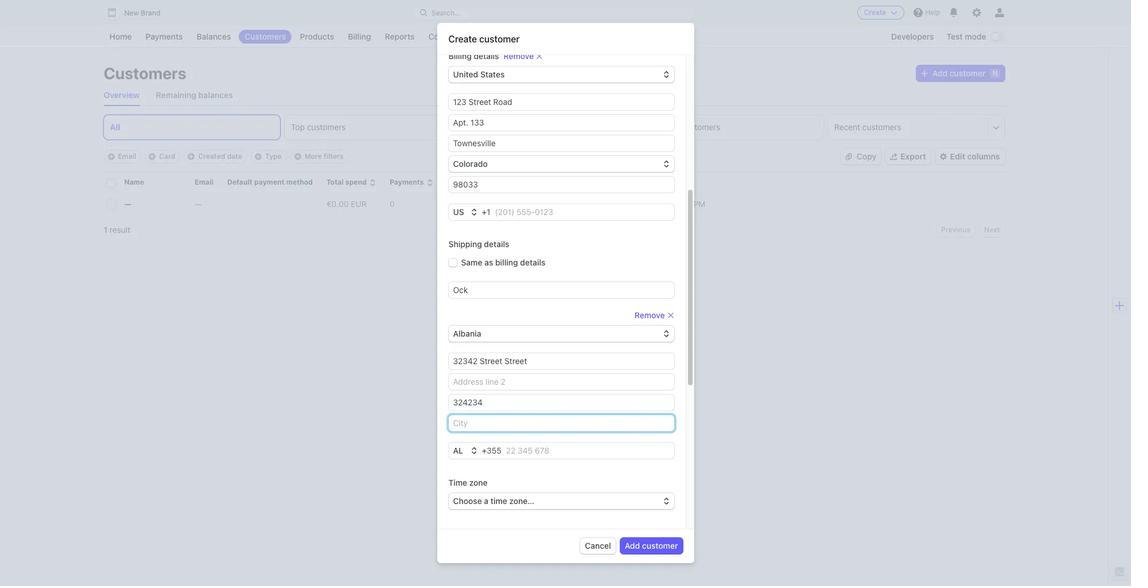 Task type: locate. For each thing, give the bounding box(es) containing it.
1 vertical spatial customer
[[950, 68, 986, 78]]

refunds
[[447, 178, 476, 187]]

Jenny Rosen text field
[[449, 282, 674, 298]]

Postal code text field
[[449, 395, 674, 411]]

0 horizontal spatial customer
[[479, 34, 520, 44]]

1 €0.00 eur from the left
[[327, 199, 367, 209]]

+ 1
[[482, 207, 490, 217]]

customers inside 'link'
[[307, 122, 346, 132]]

2 + from the top
[[482, 446, 487, 456]]

customers up copy
[[863, 122, 902, 132]]

add customer right svg icon
[[933, 68, 986, 78]]

22 345 678 telephone field
[[502, 443, 674, 459]]

billing up united
[[449, 51, 472, 61]]

details
[[474, 51, 499, 61], [484, 239, 509, 249], [520, 258, 546, 267]]

1 horizontal spatial —
[[195, 199, 202, 209]]

shipping details
[[449, 239, 509, 249]]

2 horizontal spatial €0.00 eur
[[501, 199, 541, 209]]

€0.00 eur down 'dispute losses'
[[501, 199, 541, 209]]

add inside button
[[625, 541, 640, 551]]

2 €0.00 eur link from the left
[[447, 194, 501, 213]]

€0.00 eur link down losses
[[501, 194, 574, 213]]

type
[[265, 152, 282, 161]]

0 horizontal spatial more
[[305, 152, 322, 161]]

1 tab list from the top
[[104, 85, 1005, 106]]

remove
[[504, 51, 534, 61], [635, 311, 665, 320]]

Select All checkbox
[[107, 179, 115, 187]]

1 horizontal spatial add
[[933, 68, 948, 78]]

1 vertical spatial address line 1 text field
[[449, 354, 674, 370]]

0 horizontal spatial payment
[[254, 178, 285, 187]]

connect link
[[423, 30, 466, 44]]

add customer
[[933, 68, 986, 78], [625, 541, 678, 551]]

0 vertical spatial details
[[474, 51, 499, 61]]

0 horizontal spatial €0.00
[[327, 199, 349, 209]]

1 horizontal spatial remove button
[[635, 310, 674, 321]]

time down states
[[492, 122, 508, 132]]

customers for top customers
[[307, 122, 346, 132]]

1 horizontal spatial — link
[[195, 194, 227, 213]]

remove button
[[504, 51, 543, 62], [635, 310, 674, 321]]

1 vertical spatial create
[[449, 34, 477, 44]]

svg image
[[845, 153, 852, 160]]

0 horizontal spatial billing
[[348, 32, 371, 41]]

tab list
[[104, 85, 1005, 106], [104, 115, 1005, 139]]

time right a
[[491, 497, 507, 506]]

0 horizontal spatial 1
[[104, 225, 107, 235]]

1 horizontal spatial €0.00 eur
[[447, 199, 487, 209]]

0 vertical spatial more
[[474, 32, 494, 41]]

overview
[[104, 90, 140, 100]]

2 eur from the left
[[471, 199, 487, 209]]

add type image
[[255, 153, 262, 160]]

€0.00 eur
[[327, 199, 367, 209], [447, 199, 487, 209], [501, 199, 541, 209]]

0 horizontal spatial — link
[[124, 194, 158, 213]]

all link
[[104, 115, 280, 139]]

add more filters image
[[294, 153, 301, 160]]

create inside button
[[864, 8, 886, 17]]

1 payment from the left
[[254, 178, 285, 187]]

billing details
[[449, 51, 499, 61]]

2 horizontal spatial €0.00
[[501, 199, 523, 209]]

0 vertical spatial remove
[[504, 51, 534, 61]]

customers right 'top'
[[307, 122, 346, 132]]

more
[[474, 32, 494, 41], [305, 152, 322, 161]]

1 horizontal spatial more
[[474, 32, 494, 41]]

customers up overview
[[104, 64, 186, 83]]

albania button
[[449, 326, 674, 342]]

total spend
[[327, 178, 367, 187]]

details up 'same as billing details'
[[484, 239, 509, 249]]

email right add email "icon"
[[118, 152, 136, 161]]

7:21
[[674, 199, 691, 209]]

created date
[[198, 152, 242, 161]]

billing
[[348, 32, 371, 41], [449, 51, 472, 61]]

2 horizontal spatial eur
[[525, 199, 541, 209]]

— link
[[124, 194, 158, 213], [195, 194, 227, 213]]

1 left the "result"
[[104, 225, 107, 235]]

customers right repeat in the right top of the page
[[682, 122, 721, 132]]

open overflow menu image
[[993, 124, 1000, 131]]

0 horizontal spatial eur
[[351, 199, 367, 209]]

0 horizontal spatial add
[[625, 541, 640, 551]]

time inside popup button
[[491, 497, 507, 506]]

1 vertical spatial tab list
[[104, 115, 1005, 139]]

1 vertical spatial +
[[482, 446, 487, 456]]

2 €0.00 eur from the left
[[447, 199, 487, 209]]

balances
[[198, 90, 233, 100]]

reports
[[385, 32, 415, 41]]

1 — from the left
[[124, 199, 131, 209]]

Select Item checkbox
[[107, 200, 115, 208]]

more right add more filters 'image'
[[305, 152, 322, 161]]

0 vertical spatial customer
[[479, 34, 520, 44]]

total
[[327, 178, 344, 187]]

2 vertical spatial details
[[520, 258, 546, 267]]

2 tab list from the top
[[104, 115, 1005, 139]]

0 horizontal spatial remove
[[504, 51, 534, 61]]

1 up the shipping details
[[487, 207, 490, 217]]

create for create customer
[[449, 34, 477, 44]]

customers left products on the left top
[[245, 32, 286, 41]]

billing left reports
[[348, 32, 371, 41]]

add customer right cancel
[[625, 541, 678, 551]]

brand
[[141, 9, 161, 17]]

1 + from the top
[[482, 207, 487, 217]]

created up oct
[[644, 178, 672, 187]]

choose a time zone…
[[453, 497, 535, 506]]

1 horizontal spatial €0.00
[[447, 199, 469, 209]]

billing for billing details
[[449, 51, 472, 61]]

€0.00 eur for first €0.00 eur link from left
[[327, 199, 367, 209]]

€0.00 eur down refunds at the left of the page
[[447, 199, 487, 209]]

€0.00 down refunds at the left of the page
[[447, 199, 469, 209]]

3 €0.00 eur from the left
[[501, 199, 541, 209]]

time inside tab list
[[492, 122, 508, 132]]

add right cancel
[[625, 541, 640, 551]]

customers
[[307, 122, 346, 132], [510, 122, 549, 132], [682, 122, 721, 132], [863, 122, 902, 132]]

mode
[[965, 32, 986, 41]]

create
[[864, 8, 886, 17], [449, 34, 477, 44]]

3 €0.00 eur link from the left
[[501, 194, 574, 213]]

address line 1 text field up address line 2 text box
[[449, 354, 674, 370]]

1 vertical spatial time
[[491, 497, 507, 506]]

2 payment from the left
[[591, 178, 621, 187]]

1 horizontal spatial customer
[[642, 541, 678, 551]]

payments up 0 link
[[390, 178, 424, 187]]

+
[[482, 207, 487, 217], [482, 446, 487, 456]]

top
[[291, 122, 305, 132]]

— link down default
[[195, 194, 227, 213]]

home link
[[104, 30, 138, 44]]

created inside toolbar
[[198, 152, 225, 161]]

0 horizontal spatial €0.00 eur
[[327, 199, 367, 209]]

1 vertical spatial email
[[195, 178, 213, 187]]

reports link
[[379, 30, 420, 44]]

repeat
[[653, 122, 679, 132]]

€0.00
[[327, 199, 349, 209], [447, 199, 469, 209], [501, 199, 523, 209]]

0 horizontal spatial customers
[[104, 64, 186, 83]]

payment right the last
[[591, 178, 621, 187]]

created
[[198, 152, 225, 161], [644, 178, 672, 187]]

1 vertical spatial remove
[[635, 311, 665, 320]]

details down create customer
[[474, 51, 499, 61]]

created right the add created date icon
[[198, 152, 225, 161]]

eur down refunds at the left of the page
[[471, 199, 487, 209]]

2 horizontal spatial customer
[[950, 68, 986, 78]]

customers for repeat customers
[[682, 122, 721, 132]]

1 vertical spatial billing
[[449, 51, 472, 61]]

result
[[110, 225, 130, 235]]

€0.00 eur link
[[327, 194, 390, 213], [447, 194, 501, 213], [501, 194, 574, 213]]

+ up zone
[[482, 446, 487, 456]]

create up billing details
[[449, 34, 477, 44]]

1 vertical spatial details
[[484, 239, 509, 249]]

add
[[933, 68, 948, 78], [625, 541, 640, 551]]

payments down brand
[[146, 32, 183, 41]]

1 vertical spatial more
[[305, 152, 322, 161]]

Search… search field
[[413, 5, 695, 20]]

toolbar
[[104, 150, 349, 164]]

2 — from the left
[[195, 199, 202, 209]]

payments
[[146, 32, 183, 41], [390, 178, 424, 187]]

details right the billing
[[520, 258, 546, 267]]

0 vertical spatial city text field
[[449, 135, 674, 152]]

create customer
[[449, 34, 520, 44]]

city text field down address line 2 text field
[[449, 135, 674, 152]]

more up billing details
[[474, 32, 494, 41]]

a
[[484, 497, 489, 506]]

recent customers link
[[828, 115, 988, 139]]

payment for last
[[591, 178, 621, 187]]

€0.00 eur down total spend
[[327, 199, 367, 209]]

355
[[487, 446, 502, 456]]

more inside toolbar
[[305, 152, 322, 161]]

0 vertical spatial address line 1 text field
[[449, 94, 674, 110]]

states
[[480, 69, 505, 79]]

united states button
[[449, 67, 674, 83]]

email inside toolbar
[[118, 152, 136, 161]]

— link down 'name'
[[124, 194, 158, 213]]

3 customers from the left
[[682, 122, 721, 132]]

1 horizontal spatial billing
[[449, 51, 472, 61]]

€0.00 eur for third €0.00 eur link from the left
[[501, 199, 541, 209]]

0 horizontal spatial create
[[449, 34, 477, 44]]

shipping
[[449, 239, 482, 249]]

2 — link from the left
[[195, 194, 227, 213]]

4 customers from the left
[[863, 122, 902, 132]]

customer
[[479, 34, 520, 44], [950, 68, 986, 78], [642, 541, 678, 551]]

0 vertical spatial create
[[864, 8, 886, 17]]

eur down 'dispute losses'
[[525, 199, 541, 209]]

1 horizontal spatial customers
[[245, 32, 286, 41]]

eur down spend
[[351, 199, 367, 209]]

date
[[227, 152, 242, 161]]

city text field down postal code text field
[[449, 416, 674, 432]]

0 vertical spatial 1
[[487, 207, 490, 217]]

customers
[[245, 32, 286, 41], [104, 64, 186, 83]]

0 horizontal spatial add customer
[[625, 541, 678, 551]]

0 vertical spatial created
[[198, 152, 225, 161]]

more inside more button
[[474, 32, 494, 41]]

1 horizontal spatial created
[[644, 178, 672, 187]]

1 vertical spatial add customer
[[625, 541, 678, 551]]

0 vertical spatial email
[[118, 152, 136, 161]]

payment down type
[[254, 178, 285, 187]]

0 vertical spatial +
[[482, 207, 487, 217]]

dispute losses
[[501, 178, 551, 187]]

0 horizontal spatial —
[[124, 199, 131, 209]]

test mode
[[947, 32, 986, 41]]

0 horizontal spatial email
[[118, 152, 136, 161]]

1 address line 1 text field from the top
[[449, 94, 674, 110]]

customers right first-
[[510, 122, 549, 132]]

2 city text field from the top
[[449, 416, 674, 432]]

developers
[[891, 32, 934, 41]]

0 vertical spatial time
[[492, 122, 508, 132]]

1 vertical spatial created
[[644, 178, 672, 187]]

— right "select item" checkbox
[[124, 199, 131, 209]]

1 horizontal spatial add customer
[[933, 68, 986, 78]]

1 horizontal spatial payment
[[591, 178, 621, 187]]

—
[[124, 199, 131, 209], [195, 199, 202, 209]]

2 address line 1 text field from the top
[[449, 354, 674, 370]]

more for more filters
[[305, 152, 322, 161]]

0 horizontal spatial created
[[198, 152, 225, 161]]

more button
[[469, 30, 511, 44]]

€0.00 down dispute at the left of page
[[501, 199, 523, 209]]

eur
[[351, 199, 367, 209], [471, 199, 487, 209], [525, 199, 541, 209]]

address line 1 text field for united states
[[449, 94, 674, 110]]

address line 1 text field up address line 2 text field
[[449, 94, 674, 110]]

€0.00 down total
[[327, 199, 349, 209]]

0 vertical spatial billing
[[348, 32, 371, 41]]

1 horizontal spatial email
[[195, 178, 213, 187]]

1 horizontal spatial payments
[[390, 178, 424, 187]]

— down the add created date icon
[[195, 199, 202, 209]]

last
[[574, 178, 589, 187]]

details for shipping details
[[484, 239, 509, 249]]

1 horizontal spatial create
[[864, 8, 886, 17]]

add card image
[[149, 153, 156, 160]]

filters
[[324, 152, 344, 161]]

email
[[118, 152, 136, 161], [195, 178, 213, 187]]

1 vertical spatial city text field
[[449, 416, 674, 432]]

search…
[[432, 8, 461, 17]]

0 vertical spatial tab list
[[104, 85, 1005, 106]]

1 — link from the left
[[124, 194, 158, 213]]

add customer button
[[620, 538, 683, 554]]

€0.00 eur link down refunds at the left of the page
[[447, 194, 501, 213]]

create up the developers link
[[864, 8, 886, 17]]

Address line 1 text field
[[449, 94, 674, 110], [449, 354, 674, 370]]

more for more
[[474, 32, 494, 41]]

0 horizontal spatial payments
[[146, 32, 183, 41]]

2 customers from the left
[[510, 122, 549, 132]]

+ up the shipping details
[[482, 207, 487, 217]]

customers for recent customers
[[863, 122, 902, 132]]

1 horizontal spatial 1
[[487, 207, 490, 217]]

first-time customers link
[[466, 115, 642, 139]]

products link
[[294, 30, 340, 44]]

0 vertical spatial add
[[933, 68, 948, 78]]

— for second the — link from the right
[[124, 199, 131, 209]]

0 vertical spatial payments
[[146, 32, 183, 41]]

0 horizontal spatial remove button
[[504, 51, 543, 62]]

svg image
[[921, 70, 928, 77]]

2 vertical spatial customer
[[642, 541, 678, 551]]

1 vertical spatial add
[[625, 541, 640, 551]]

products
[[300, 32, 334, 41]]

email down the add created date icon
[[195, 178, 213, 187]]

add right svg icon
[[933, 68, 948, 78]]

1 customers from the left
[[307, 122, 346, 132]]

+ 355
[[482, 446, 502, 456]]

1 horizontal spatial remove
[[635, 311, 665, 320]]

1 horizontal spatial eur
[[471, 199, 487, 209]]

copy
[[857, 152, 877, 161]]

€0.00 eur link down spend
[[327, 194, 390, 213]]

City text field
[[449, 135, 674, 152], [449, 416, 674, 432]]



Task type: describe. For each thing, give the bounding box(es) containing it.
same
[[461, 258, 482, 267]]

next button
[[980, 223, 1005, 237]]

create for create
[[864, 8, 886, 17]]

remaining balances
[[156, 90, 233, 100]]

billing link
[[342, 30, 377, 44]]

spend
[[345, 178, 367, 187]]

developers link
[[886, 30, 940, 44]]

€0.00 eur for 2nd €0.00 eur link from the left
[[447, 199, 487, 209]]

Address line 2 text field
[[449, 374, 674, 390]]

time zone
[[449, 478, 488, 488]]

1 €0.00 eur link from the left
[[327, 194, 390, 213]]

1 vertical spatial customers
[[104, 64, 186, 83]]

balances link
[[191, 30, 237, 44]]

tab list containing overview
[[104, 85, 1005, 106]]

losses
[[529, 178, 551, 187]]

billing for billing
[[348, 32, 371, 41]]

cancel button
[[580, 538, 616, 554]]

test
[[947, 32, 963, 41]]

export button
[[886, 149, 931, 165]]

0 vertical spatial remove button
[[504, 51, 543, 62]]

1 vertical spatial remove button
[[635, 310, 674, 321]]

top customers
[[291, 122, 346, 132]]

choose a time zone… button
[[449, 494, 674, 510]]

ZIP text field
[[449, 177, 674, 193]]

united
[[453, 69, 478, 79]]

more filters
[[305, 152, 344, 161]]

remove for bottom remove button
[[635, 311, 665, 320]]

payment for default
[[254, 178, 285, 187]]

new
[[124, 9, 139, 17]]

columns
[[967, 152, 1000, 161]]

name
[[124, 178, 144, 187]]

1 city text field from the top
[[449, 135, 674, 152]]

time
[[449, 478, 467, 488]]

repeat customers link
[[647, 115, 824, 139]]

1 vertical spatial payments
[[390, 178, 424, 187]]

albania
[[453, 329, 481, 339]]

details for billing details
[[474, 51, 499, 61]]

export
[[901, 152, 926, 161]]

united states
[[453, 69, 505, 79]]

recent
[[835, 122, 860, 132]]

1 eur from the left
[[351, 199, 367, 209]]

remaining balances link
[[156, 85, 233, 106]]

as
[[485, 258, 493, 267]]

Address line 2 text field
[[449, 115, 674, 131]]

new brand
[[124, 9, 161, 17]]

same as billing details
[[461, 258, 546, 267]]

edit columns
[[950, 152, 1000, 161]]

repeat customers
[[653, 122, 721, 132]]

cancel
[[585, 541, 611, 551]]

connect
[[428, 32, 461, 41]]

customers link
[[239, 30, 292, 44]]

oct 17, 7:21 pm link
[[644, 194, 1005, 213]]

toolbar containing email
[[104, 150, 349, 164]]

balances
[[197, 32, 231, 41]]

edit
[[950, 152, 965, 161]]

default payment method
[[227, 178, 313, 187]]

recent customers
[[835, 122, 902, 132]]

+ for 1
[[482, 207, 487, 217]]

default
[[227, 178, 253, 187]]

oct 17, 7:21 pm
[[644, 199, 706, 209]]

payments link
[[140, 30, 189, 44]]

n
[[993, 69, 998, 77]]

+ for 355
[[482, 446, 487, 456]]

last payment
[[574, 178, 621, 187]]

0 link
[[390, 194, 447, 213]]

copy button
[[841, 149, 881, 165]]

dispute
[[501, 178, 528, 187]]

first-
[[472, 122, 492, 132]]

top customers link
[[285, 115, 461, 139]]

3 eur from the left
[[525, 199, 541, 209]]

pm
[[694, 199, 706, 209]]

card
[[159, 152, 175, 161]]

oct
[[644, 199, 658, 209]]

create button
[[857, 6, 905, 20]]

remove for top remove button
[[504, 51, 534, 61]]

add email image
[[108, 153, 115, 160]]

new brand button
[[104, 5, 172, 21]]

zone
[[469, 478, 488, 488]]

— for 2nd the — link from left
[[195, 199, 202, 209]]

language
[[449, 529, 486, 538]]

customer inside button
[[642, 541, 678, 551]]

add created date image
[[188, 153, 195, 160]]

choose
[[453, 497, 482, 506]]

home
[[109, 32, 132, 41]]

1 vertical spatial 1
[[104, 225, 107, 235]]

previous
[[941, 226, 971, 234]]

edit columns button
[[935, 149, 1005, 165]]

previous button
[[937, 223, 975, 237]]

overview link
[[104, 85, 140, 106]]

address line 1 text field for albania
[[449, 354, 674, 370]]

0 vertical spatial add customer
[[933, 68, 986, 78]]

billing
[[495, 258, 518, 267]]

created for created
[[644, 178, 672, 187]]

(201) 555-0123 telephone field
[[490, 204, 674, 220]]

2 €0.00 from the left
[[447, 199, 469, 209]]

0
[[390, 199, 395, 209]]

1 result
[[104, 225, 130, 235]]

17,
[[660, 199, 672, 209]]

method
[[286, 178, 313, 187]]

created for created date
[[198, 152, 225, 161]]

tab list containing all
[[104, 115, 1005, 139]]

1 €0.00 from the left
[[327, 199, 349, 209]]

0 vertical spatial customers
[[245, 32, 286, 41]]

3 €0.00 from the left
[[501, 199, 523, 209]]

add customer inside button
[[625, 541, 678, 551]]

remaining
[[156, 90, 196, 100]]



Task type: vqa. For each thing, say whether or not it's contained in the screenshot.
EMAIL within toolbar
yes



